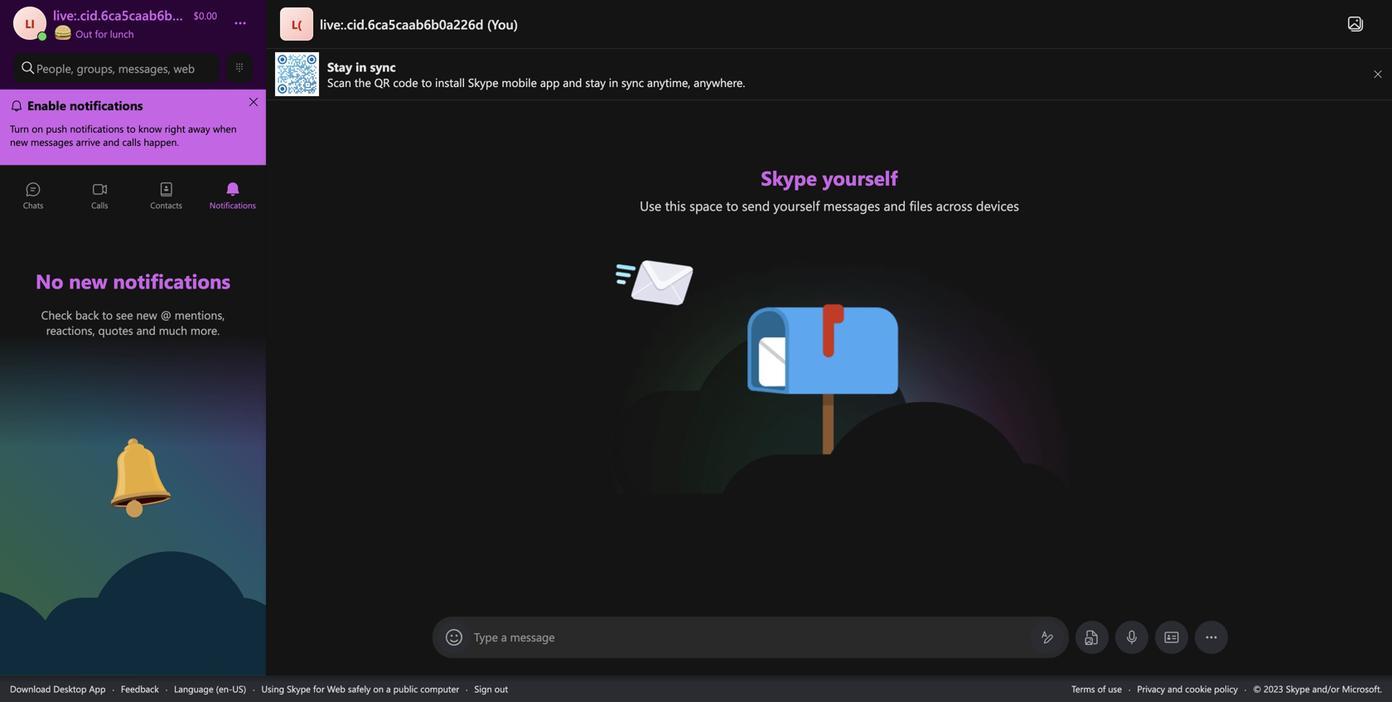 Task type: describe. For each thing, give the bounding box(es) containing it.
us)
[[232, 683, 246, 695]]

sign out
[[475, 683, 508, 695]]

using skype for web safely on a public computer
[[262, 683, 459, 695]]

app
[[89, 683, 106, 695]]

feedback link
[[121, 683, 159, 695]]

cookie
[[1186, 683, 1212, 695]]

sign out link
[[475, 683, 508, 695]]

language (en-us)
[[174, 683, 246, 695]]

groups,
[[77, 60, 115, 76]]

download
[[10, 683, 51, 695]]

privacy and cookie policy
[[1138, 683, 1239, 695]]

language (en-us) link
[[174, 683, 246, 695]]

feedback
[[121, 683, 159, 695]]

using
[[262, 683, 284, 695]]

skype
[[287, 683, 311, 695]]

1 vertical spatial a
[[386, 683, 391, 695]]

type a message
[[474, 629, 555, 645]]

people, groups, messages, web button
[[13, 53, 220, 83]]

terms
[[1072, 683, 1096, 695]]

Type a message text field
[[475, 629, 1028, 646]]

out
[[76, 27, 92, 40]]

desktop
[[53, 683, 87, 695]]

privacy
[[1138, 683, 1166, 695]]

out
[[495, 683, 508, 695]]

terms of use
[[1072, 683, 1123, 695]]

(you)
[[487, 15, 518, 33]]



Task type: vqa. For each thing, say whether or not it's contained in the screenshot.
the "Terms of use" link at the bottom of the page
yes



Task type: locate. For each thing, give the bounding box(es) containing it.
message
[[510, 629, 555, 645]]

and
[[1168, 683, 1184, 695]]

live:.cid.6ca5caab6b0a226d (you)
[[320, 15, 518, 33]]

using skype for web safely on a public computer link
[[262, 683, 459, 695]]

tab list
[[0, 174, 266, 220]]

lunch
[[110, 27, 134, 40]]

on
[[373, 683, 384, 695]]

type
[[474, 629, 498, 645]]

web
[[174, 60, 195, 76]]

out for lunch
[[73, 27, 134, 40]]

1 vertical spatial for
[[313, 683, 325, 695]]

a
[[501, 629, 507, 645], [386, 683, 391, 695]]

messages,
[[118, 60, 171, 76]]

public
[[394, 683, 418, 695]]

policy
[[1215, 683, 1239, 695]]

web
[[327, 683, 346, 695]]

1 horizontal spatial a
[[501, 629, 507, 645]]

0 horizontal spatial for
[[95, 27, 107, 40]]

0 vertical spatial a
[[501, 629, 507, 645]]

download desktop app
[[10, 683, 106, 695]]

a right on
[[386, 683, 391, 695]]

for inside button
[[95, 27, 107, 40]]

for
[[95, 27, 107, 40], [313, 683, 325, 695]]

of
[[1098, 683, 1106, 695]]

out for lunch button
[[53, 23, 217, 40]]

language
[[174, 683, 214, 695]]

computer
[[421, 683, 459, 695]]

people, groups, messages, web
[[36, 60, 195, 76]]

a right type
[[501, 629, 507, 645]]

(en-
[[216, 683, 232, 695]]

for right out
[[95, 27, 107, 40]]

0 vertical spatial for
[[95, 27, 107, 40]]

people,
[[36, 60, 74, 76]]

for left web
[[313, 683, 325, 695]]

bell
[[83, 433, 104, 451]]

download desktop app link
[[10, 683, 106, 695]]

safely
[[348, 683, 371, 695]]

0 horizontal spatial a
[[386, 683, 391, 695]]

privacy and cookie policy link
[[1138, 683, 1239, 695]]

sign
[[475, 683, 492, 695]]

live:.cid.6ca5caab6b0a226d
[[320, 15, 484, 33]]

terms of use link
[[1072, 683, 1123, 695]]

1 horizontal spatial for
[[313, 683, 325, 695]]

use
[[1109, 683, 1123, 695]]



